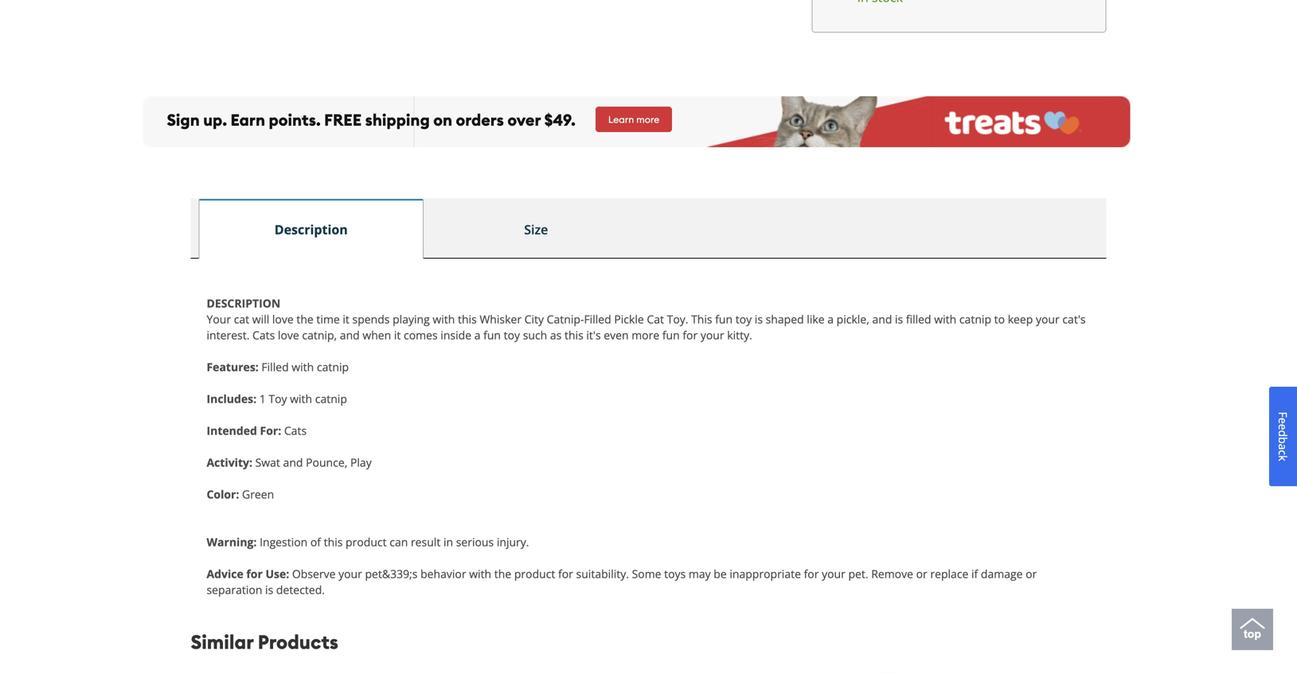 Task type: locate. For each thing, give the bounding box(es) containing it.
1 vertical spatial and
[[340, 328, 360, 343]]

2 horizontal spatial is
[[895, 312, 904, 327]]

product
[[346, 535, 387, 550], [514, 567, 556, 582]]

1 horizontal spatial or
[[1026, 567, 1037, 582]]

0 horizontal spatial is
[[265, 583, 273, 598]]

with down catnip, in the left of the page
[[292, 359, 314, 375]]

will
[[252, 312, 269, 327]]

catnip left to
[[960, 312, 992, 327]]

up.
[[203, 110, 227, 130]]

and down spends in the left of the page
[[340, 328, 360, 343]]

is left the shaped in the right top of the page
[[755, 312, 763, 327]]

f e e d b a c k
[[1276, 412, 1291, 462]]

catnip
[[960, 312, 992, 327], [317, 359, 349, 375], [315, 391, 347, 406]]

and right swat
[[283, 455, 303, 470]]

0 horizontal spatial toy
[[504, 328, 520, 343]]

toy
[[736, 312, 752, 327], [504, 328, 520, 343]]

with right filled
[[935, 312, 957, 327]]

0 horizontal spatial fun
[[484, 328, 501, 343]]

1 horizontal spatial filled
[[584, 312, 612, 327]]

this right of
[[324, 535, 343, 550]]

toy up the kitty.
[[736, 312, 752, 327]]

and right 'pickle,'
[[873, 312, 892, 327]]

0 vertical spatial and
[[873, 312, 892, 327]]

the inside description your cat will love the time it spends playing with this whisker city catnip-filled pickle cat toy. this fun toy is shaped like a pickle, and is filled with catnip to keep your cat's interest. cats love catnip, and when it comes inside a fun toy such as this it's even more fun for your kitty.
[[297, 312, 314, 327]]

time
[[317, 312, 340, 327]]

0 horizontal spatial a
[[475, 328, 481, 343]]

it
[[343, 312, 350, 327], [394, 328, 401, 343]]

tab list containing description
[[191, 198, 1107, 259]]

with inside observe your pet&339;s behavior with the product for suitability. some toys may be inappropriate for your pet. remove or replace if damage or separation is detected.
[[469, 567, 492, 582]]

1 horizontal spatial the
[[494, 567, 512, 582]]

is left filled
[[895, 312, 904, 327]]

fun
[[715, 312, 733, 327], [484, 328, 501, 343], [663, 328, 680, 343]]

top
[[1244, 628, 1262, 641]]

activity: swat and pounce, play
[[207, 455, 372, 470]]

the down injury.
[[494, 567, 512, 582]]

product down injury.
[[514, 567, 556, 582]]

filled
[[584, 312, 612, 327], [262, 359, 289, 375]]

f
[[1276, 412, 1291, 418]]

2 horizontal spatial fun
[[715, 312, 733, 327]]

b
[[1276, 437, 1291, 444]]

play
[[350, 455, 372, 470]]

1 horizontal spatial cats
[[284, 423, 307, 438]]

for left the suitability.
[[558, 567, 573, 582]]

1 or from the left
[[917, 567, 928, 582]]

interest.
[[207, 328, 250, 343]]

1 vertical spatial the
[[494, 567, 512, 582]]

more
[[637, 113, 660, 125], [632, 328, 660, 343]]

for down this
[[683, 328, 698, 343]]

1 vertical spatial filled
[[262, 359, 289, 375]]

product left can
[[346, 535, 387, 550]]

learn more
[[608, 113, 660, 125]]

1 horizontal spatial this
[[458, 312, 477, 327]]

e up d
[[1276, 418, 1291, 424]]

0 horizontal spatial product
[[346, 535, 387, 550]]

when
[[363, 328, 391, 343]]

e
[[1276, 418, 1291, 424], [1276, 424, 1291, 431]]

observe
[[292, 567, 336, 582]]

fun down toy.
[[663, 328, 680, 343]]

to
[[995, 312, 1005, 327]]

2 horizontal spatial a
[[1276, 444, 1291, 451]]

2 vertical spatial a
[[1276, 444, 1291, 451]]

2 or from the left
[[1026, 567, 1037, 582]]

0 horizontal spatial cats
[[253, 328, 275, 343]]

your left pet.
[[822, 567, 846, 582]]

ingestion
[[260, 535, 308, 550]]

for
[[683, 328, 698, 343], [246, 567, 263, 582], [558, 567, 573, 582], [804, 567, 819, 582]]

e down f
[[1276, 424, 1291, 431]]

0 vertical spatial this
[[458, 312, 477, 327]]

cats down will
[[253, 328, 275, 343]]

fun right this
[[715, 312, 733, 327]]

this up inside
[[458, 312, 477, 327]]

cats right 'for:'
[[284, 423, 307, 438]]

toy down whisker at the left top of the page
[[504, 328, 520, 343]]

this
[[458, 312, 477, 327], [565, 328, 584, 343], [324, 535, 343, 550]]

size
[[524, 221, 548, 238]]

0 vertical spatial it
[[343, 312, 350, 327]]

the up catnip, in the left of the page
[[297, 312, 314, 327]]

a right inside
[[475, 328, 481, 343]]

pounce,
[[306, 455, 348, 470]]

color:
[[207, 487, 239, 502]]

and
[[873, 312, 892, 327], [340, 328, 360, 343], [283, 455, 303, 470]]

separation
[[207, 583, 262, 598]]

product inside observe your pet&339;s behavior with the product for suitability. some toys may be inappropriate for your pet. remove or replace if damage or separation is detected.
[[514, 567, 556, 582]]

1 vertical spatial cats
[[284, 423, 307, 438]]

1 horizontal spatial toy
[[736, 312, 752, 327]]

learn
[[608, 113, 634, 125]]

cats inside description your cat will love the time it spends playing with this whisker city catnip-filled pickle cat toy. this fun toy is shaped like a pickle, and is filled with catnip to keep your cat's interest. cats love catnip, and when it comes inside a fun toy such as this it's even more fun for your kitty.
[[253, 328, 275, 343]]

0 vertical spatial the
[[297, 312, 314, 327]]

love
[[272, 312, 294, 327], [278, 328, 299, 343]]

on
[[434, 110, 452, 130]]

whisker city&reg; sparkle fish &amp; feathers cat toys - 2 pack image
[[822, 671, 950, 675]]

1 horizontal spatial and
[[340, 328, 360, 343]]

for left "use:"
[[246, 567, 263, 582]]

1 vertical spatial product
[[514, 567, 556, 582]]

the inside observe your pet&339;s behavior with the product for suitability. some toys may be inappropriate for your pet. remove or replace if damage or separation is detected.
[[494, 567, 512, 582]]

love right will
[[272, 312, 294, 327]]

cat
[[234, 312, 249, 327]]

2 vertical spatial this
[[324, 535, 343, 550]]

more down cat
[[632, 328, 660, 343]]

0 vertical spatial product
[[346, 535, 387, 550]]

like
[[807, 312, 825, 327]]

filled up it's
[[584, 312, 612, 327]]

more right learn at the top left of the page
[[637, 113, 660, 125]]

filled inside description your cat will love the time it spends playing with this whisker city catnip-filled pickle cat toy. this fun toy is shaped like a pickle, and is filled with catnip to keep your cat's interest. cats love catnip, and when it comes inside a fun toy such as this it's even more fun for your kitty.
[[584, 312, 612, 327]]

similar products
[[191, 630, 339, 655]]

fun down whisker at the left top of the page
[[484, 328, 501, 343]]

2 vertical spatial and
[[283, 455, 303, 470]]

d
[[1276, 431, 1291, 437]]

is down "use:"
[[265, 583, 273, 598]]

in
[[444, 535, 453, 550]]

it right the time at the top of the page
[[343, 312, 350, 327]]

warning: ingestion of this product can result in serious injury.
[[207, 535, 529, 550]]

shipping
[[365, 110, 430, 130]]

0 vertical spatial more
[[637, 113, 660, 125]]

a right like
[[828, 312, 834, 327]]

filled up includes: 1 toy with catnip
[[262, 359, 289, 375]]

love left catnip, in the left of the page
[[278, 328, 299, 343]]

1 vertical spatial it
[[394, 328, 401, 343]]

this down catnip-
[[565, 328, 584, 343]]

2 vertical spatial catnip
[[315, 391, 347, 406]]

a up k
[[1276, 444, 1291, 451]]

1 vertical spatial catnip
[[317, 359, 349, 375]]

0 vertical spatial toy
[[736, 312, 752, 327]]

0 horizontal spatial or
[[917, 567, 928, 582]]

0 vertical spatial filled
[[584, 312, 612, 327]]

2 horizontal spatial this
[[565, 328, 584, 343]]

description
[[207, 296, 281, 311]]

1 vertical spatial more
[[632, 328, 660, 343]]

points.
[[269, 110, 321, 130]]

or right damage
[[1026, 567, 1037, 582]]

catnip right toy
[[315, 391, 347, 406]]

toy.
[[667, 312, 689, 327]]

replace
[[931, 567, 969, 582]]

tab list
[[191, 198, 1107, 259]]

1 horizontal spatial a
[[828, 312, 834, 327]]

0 vertical spatial a
[[828, 312, 834, 327]]

swat
[[255, 455, 280, 470]]

includes: 1 toy with catnip
[[207, 391, 347, 406]]

or left replace
[[917, 567, 928, 582]]

catnip down catnip, in the left of the page
[[317, 359, 349, 375]]

0 vertical spatial cats
[[253, 328, 275, 343]]

1 horizontal spatial product
[[514, 567, 556, 582]]

pickle
[[614, 312, 644, 327]]

for inside description your cat will love the time it spends playing with this whisker city catnip-filled pickle cat toy. this fun toy is shaped like a pickle, and is filled with catnip to keep your cat's interest. cats love catnip, and when it comes inside a fun toy such as this it's even more fun for your kitty.
[[683, 328, 698, 343]]

0 horizontal spatial filled
[[262, 359, 289, 375]]

the
[[297, 312, 314, 327], [494, 567, 512, 582]]

0 horizontal spatial the
[[297, 312, 314, 327]]

it's
[[587, 328, 601, 343]]

1 vertical spatial this
[[565, 328, 584, 343]]

for:
[[260, 423, 281, 438]]

with down serious
[[469, 567, 492, 582]]

a inside f e e d b a c k button
[[1276, 444, 1291, 451]]

a
[[828, 312, 834, 327], [475, 328, 481, 343], [1276, 444, 1291, 451]]

your
[[1036, 312, 1060, 327], [701, 328, 725, 343], [339, 567, 362, 582], [822, 567, 846, 582]]

it right when
[[394, 328, 401, 343]]

with right toy
[[290, 391, 312, 406]]

products
[[258, 630, 339, 655]]

0 vertical spatial catnip
[[960, 312, 992, 327]]

0 horizontal spatial and
[[283, 455, 303, 470]]

advice for use:
[[207, 567, 292, 582]]

0 horizontal spatial it
[[343, 312, 350, 327]]

1 vertical spatial a
[[475, 328, 481, 343]]

features: filled with catnip
[[207, 359, 349, 375]]



Task type: vqa. For each thing, say whether or not it's contained in the screenshot.
Warning:
yes



Task type: describe. For each thing, give the bounding box(es) containing it.
1 vertical spatial love
[[278, 328, 299, 343]]

use:
[[266, 567, 289, 582]]

this
[[691, 312, 713, 327]]

1 vertical spatial toy
[[504, 328, 520, 343]]

as
[[550, 328, 562, 343]]

your down warning: ingestion of this product can result in serious injury.
[[339, 567, 362, 582]]

0 vertical spatial love
[[272, 312, 294, 327]]

playing
[[393, 312, 430, 327]]

color: green
[[207, 487, 274, 502]]

description your cat will love the time it spends playing with this whisker city catnip-filled pickle cat toy. this fun toy is shaped like a pickle, and is filled with catnip to keep your cat's interest. cats love catnip, and when it comes inside a fun toy such as this it's even more fun for your kitty.
[[207, 296, 1086, 343]]

over
[[508, 110, 541, 130]]

injury.
[[497, 535, 529, 550]]

similar
[[191, 630, 254, 655]]

if
[[972, 567, 978, 582]]

free
[[324, 110, 362, 130]]

your down this
[[701, 328, 725, 343]]

behavior
[[421, 567, 466, 582]]

catnip inside description your cat will love the time it spends playing with this whisker city catnip-filled pickle cat toy. this fun toy is shaped like a pickle, and is filled with catnip to keep your cat's interest. cats love catnip, and when it comes inside a fun toy such as this it's even more fun for your kitty.
[[960, 312, 992, 327]]

learn more link
[[596, 107, 672, 132]]

back to top image
[[1240, 612, 1266, 637]]

spends
[[353, 312, 390, 327]]

filled
[[906, 312, 932, 327]]

1 horizontal spatial fun
[[663, 328, 680, 343]]

even
[[604, 328, 629, 343]]

your left the cat's
[[1036, 312, 1060, 327]]

warning:
[[207, 535, 257, 550]]

some
[[632, 567, 662, 582]]

advice
[[207, 567, 244, 582]]

more inside description your cat will love the time it spends playing with this whisker city catnip-filled pickle cat toy. this fun toy is shaped like a pickle, and is filled with catnip to keep your cat's interest. cats love catnip, and when it comes inside a fun toy such as this it's even more fun for your kitty.
[[632, 328, 660, 343]]

observe your pet&339;s behavior with the product for suitability. some toys may be inappropriate for your pet. remove or replace if damage or separation is detected.
[[207, 567, 1037, 598]]

cat
[[647, 312, 664, 327]]

pet&339;s
[[365, 567, 418, 582]]

comes
[[404, 328, 438, 343]]

includes:
[[207, 391, 257, 406]]

2 horizontal spatial and
[[873, 312, 892, 327]]

1 horizontal spatial it
[[394, 328, 401, 343]]

damage
[[981, 567, 1023, 582]]

features:
[[207, 359, 259, 375]]

c
[[1276, 450, 1291, 456]]

f e e d b a c k button
[[1270, 387, 1298, 487]]

1 horizontal spatial is
[[755, 312, 763, 327]]

whisker
[[480, 312, 522, 327]]

0 horizontal spatial this
[[324, 535, 343, 550]]

city
[[525, 312, 544, 327]]

toy
[[269, 391, 287, 406]]

the for love
[[297, 312, 314, 327]]

description
[[275, 221, 348, 238]]

1 e from the top
[[1276, 418, 1291, 424]]

shaped
[[766, 312, 804, 327]]

may
[[689, 567, 711, 582]]

such
[[523, 328, 547, 343]]

activity:
[[207, 455, 252, 470]]

sign
[[167, 110, 200, 130]]

$49.
[[545, 110, 576, 130]]

orders
[[456, 110, 504, 130]]

serious
[[456, 535, 494, 550]]

pet.
[[849, 567, 869, 582]]

kitty.
[[727, 328, 753, 343]]

your
[[207, 312, 231, 327]]

suitability.
[[576, 567, 629, 582]]

with up inside
[[433, 312, 455, 327]]

inside
[[441, 328, 472, 343]]

pickle,
[[837, 312, 870, 327]]

sign up. earn points. free shipping on orders over $49.
[[167, 110, 576, 130]]

inappropriate
[[730, 567, 801, 582]]

cat's
[[1063, 312, 1086, 327]]

intended
[[207, 423, 257, 438]]

of
[[311, 535, 321, 550]]

detected.
[[276, 583, 325, 598]]

the for with
[[494, 567, 512, 582]]

earn
[[231, 110, 265, 130]]

toys
[[664, 567, 686, 582]]

k
[[1276, 456, 1291, 462]]

for right inappropriate
[[804, 567, 819, 582]]

whisker city&reg; tinsel balls cat toys - 4 pack (color varies) image
[[665, 671, 793, 675]]

can
[[390, 535, 408, 550]]

keep
[[1008, 312, 1033, 327]]

catnip-
[[547, 312, 584, 327]]

green
[[242, 487, 274, 502]]

remove
[[872, 567, 914, 582]]

is inside observe your pet&339;s behavior with the product for suitability. some toys may be inappropriate for your pet. remove or replace if damage or separation is detected.
[[265, 583, 273, 598]]

be
[[714, 567, 727, 582]]

intended for: cats
[[207, 423, 307, 438]]

1
[[259, 391, 266, 406]]

2 e from the top
[[1276, 424, 1291, 431]]

result
[[411, 535, 441, 550]]



